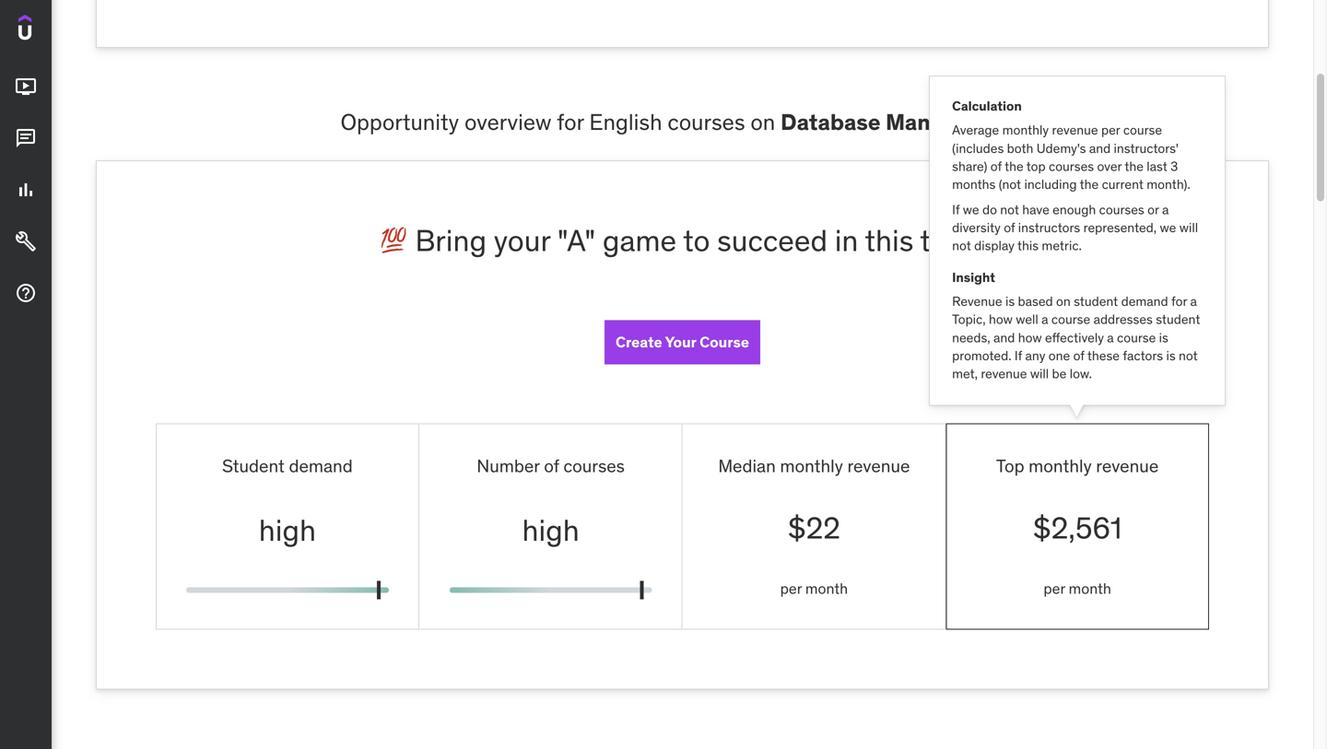 Task type: locate. For each thing, give the bounding box(es) containing it.
0 vertical spatial we
[[963, 201, 979, 218]]

0 vertical spatial course
[[1123, 122, 1162, 138]]

1 horizontal spatial not
[[1000, 201, 1019, 218]]

1 medium image from the top
[[15, 127, 37, 149]]

including
[[1024, 176, 1077, 193]]

revenue
[[1052, 122, 1098, 138], [981, 365, 1027, 382], [847, 455, 910, 477], [1096, 455, 1159, 477]]

0 horizontal spatial month
[[805, 579, 848, 598]]

0 vertical spatial if
[[952, 201, 960, 218]]

0 horizontal spatial for
[[557, 108, 584, 136]]

if inside insight revenue is based on student demand for a topic, how well a course addresses student needs, and how effectively a course is promoted. if any one of these factors is not met, revenue will be low.
[[1015, 347, 1022, 364]]

if left any
[[1015, 347, 1022, 364]]

enough
[[1053, 201, 1096, 218]]

0 vertical spatial not
[[1000, 201, 1019, 218]]

on inside insight revenue is based on student demand for a topic, how well a course addresses student needs, and how effectively a course is promoted. if any one of these factors is not met, revenue will be low.
[[1056, 293, 1071, 310]]

management
[[886, 108, 1024, 136]]

this
[[865, 222, 914, 259], [1017, 238, 1039, 254]]

will
[[1179, 219, 1198, 236], [1030, 365, 1049, 382]]

course up instructors' in the right top of the page
[[1123, 122, 1162, 138]]

1 medium image from the top
[[15, 76, 37, 98]]

topic,
[[952, 311, 986, 328]]

english
[[589, 108, 662, 136]]

per down $2,561
[[1044, 579, 1065, 598]]

of right number
[[544, 455, 559, 477]]

1 vertical spatial for
[[1171, 293, 1187, 310]]

high for of
[[522, 512, 579, 549]]

2 high from the left
[[522, 512, 579, 549]]

how
[[989, 311, 1013, 328], [1018, 329, 1042, 346]]

1 vertical spatial and
[[994, 329, 1015, 346]]

is up factors
[[1159, 329, 1169, 346]]

1 horizontal spatial if
[[1015, 347, 1022, 364]]

per month down $22
[[780, 579, 848, 598]]

top
[[996, 455, 1024, 477]]

0 horizontal spatial if
[[952, 201, 960, 218]]

0 vertical spatial student
[[1074, 293, 1118, 310]]

will down month).
[[1179, 219, 1198, 236]]

student up factors
[[1156, 311, 1200, 328]]

month
[[805, 579, 848, 598], [1069, 579, 1111, 598]]

0 vertical spatial medium image
[[15, 127, 37, 149]]

2 month from the left
[[1069, 579, 1111, 598]]

0 horizontal spatial and
[[994, 329, 1015, 346]]

of up low.
[[1073, 347, 1085, 364]]

course up factors
[[1117, 329, 1156, 346]]

1 horizontal spatial month
[[1069, 579, 1111, 598]]

1 horizontal spatial student
[[1156, 311, 1200, 328]]

one
[[1049, 347, 1070, 364]]

metric.
[[1042, 238, 1082, 254]]

per
[[1101, 122, 1120, 138], [780, 579, 802, 598], [1044, 579, 1065, 598]]

$22
[[788, 510, 840, 547]]

on right based on the right of the page
[[1056, 293, 1071, 310]]

will down any
[[1030, 365, 1049, 382]]

demand up addresses
[[1121, 293, 1168, 310]]

of
[[991, 158, 1002, 175], [1004, 219, 1015, 236], [1073, 347, 1085, 364], [544, 455, 559, 477]]

demand inside insight revenue is based on student demand for a topic, how well a course addresses student needs, and how effectively a course is promoted. if any one of these factors is not met, revenue will be low.
[[1121, 293, 1168, 310]]

1 vertical spatial we
[[1160, 219, 1176, 236]]

udemy's
[[1037, 140, 1086, 156]]

0 vertical spatial and
[[1089, 140, 1111, 156]]

1 horizontal spatial and
[[1089, 140, 1111, 156]]

if up diversity
[[952, 201, 960, 218]]

per up over
[[1101, 122, 1120, 138]]

this right in
[[865, 222, 914, 259]]

0 horizontal spatial demand
[[289, 455, 353, 477]]

the up the '(not'
[[1005, 158, 1024, 175]]

how left well
[[989, 311, 1013, 328]]

and inside insight revenue is based on student demand for a topic, how well a course addresses student needs, and how effectively a course is promoted. if any one of these factors is not met, revenue will be low.
[[994, 329, 1015, 346]]

0 horizontal spatial we
[[963, 201, 979, 218]]

3
[[1171, 158, 1178, 175]]

month for $22
[[805, 579, 848, 598]]

medium image
[[15, 76, 37, 98], [15, 282, 37, 304]]

last
[[1147, 158, 1168, 175]]

insight
[[952, 269, 995, 286]]

and up over
[[1089, 140, 1111, 156]]

both
[[1007, 140, 1033, 156]]

met,
[[952, 365, 978, 382]]

1 high from the left
[[259, 512, 316, 549]]

we left 'do'
[[963, 201, 979, 218]]

in
[[835, 222, 858, 259]]

0 vertical spatial demand
[[1121, 293, 1168, 310]]

is left based on the right of the page
[[1005, 293, 1015, 310]]

0 horizontal spatial high
[[259, 512, 316, 549]]

of inside insight revenue is based on student demand for a topic, how well a course addresses student needs, and how effectively a course is promoted. if any one of these factors is not met, revenue will be low.
[[1073, 347, 1085, 364]]

0 horizontal spatial on
[[750, 108, 775, 136]]

and up promoted.
[[994, 329, 1015, 346]]

2 horizontal spatial per
[[1101, 122, 1120, 138]]

demand
[[1121, 293, 1168, 310], [289, 455, 353, 477]]

month down $2,561
[[1069, 579, 1111, 598]]

database
[[781, 108, 881, 136]]

monthly up $22
[[780, 455, 843, 477]]

1 horizontal spatial the
[[1080, 176, 1099, 193]]

courses
[[668, 108, 745, 136], [1049, 158, 1094, 175], [1099, 201, 1144, 218], [563, 455, 625, 477]]

1 horizontal spatial how
[[1018, 329, 1042, 346]]

based
[[1018, 293, 1053, 310]]

0 horizontal spatial how
[[989, 311, 1013, 328]]

demand right student
[[289, 455, 353, 477]]

1 horizontal spatial high
[[522, 512, 579, 549]]

1 horizontal spatial on
[[1056, 293, 1071, 310]]

1 horizontal spatial will
[[1179, 219, 1198, 236]]

2 per month from the left
[[1044, 579, 1111, 598]]

is right factors
[[1166, 347, 1176, 364]]

calculation
[[952, 98, 1022, 114]]

1 per month from the left
[[780, 579, 848, 598]]

1 horizontal spatial per month
[[1044, 579, 1111, 598]]

2 vertical spatial not
[[1179, 347, 1198, 364]]

1 horizontal spatial this
[[1017, 238, 1039, 254]]

be
[[1052, 365, 1067, 382]]

student
[[1074, 293, 1118, 310], [1156, 311, 1200, 328]]

medium image
[[15, 127, 37, 149], [15, 179, 37, 201], [15, 231, 37, 253]]

not inside insight revenue is based on student demand for a topic, how well a course addresses student needs, and how effectively a course is promoted. if any one of these factors is not met, revenue will be low.
[[1179, 347, 1198, 364]]

monthly for $22
[[780, 455, 843, 477]]

topic
[[920, 222, 986, 259]]

per month
[[780, 579, 848, 598], [1044, 579, 1111, 598]]

0 horizontal spatial student
[[1074, 293, 1118, 310]]

1 vertical spatial on
[[1056, 293, 1071, 310]]

diversity
[[952, 219, 1001, 236]]

1 month from the left
[[805, 579, 848, 598]]

0 horizontal spatial will
[[1030, 365, 1049, 382]]

any
[[1025, 347, 1045, 364]]

not right factors
[[1179, 347, 1198, 364]]

per month for $22
[[780, 579, 848, 598]]

median monthly revenue
[[718, 455, 910, 477]]

0 vertical spatial will
[[1179, 219, 1198, 236]]

💯
[[379, 222, 408, 259]]

course
[[700, 333, 749, 352]]

on
[[750, 108, 775, 136], [1056, 293, 1071, 310]]

1 vertical spatial medium image
[[15, 282, 37, 304]]

not right 'do'
[[1000, 201, 1019, 218]]

this inside calculation average monthly revenue per course (includes both udemy's and instructors' share) of the top courses over the last 3 months (not including the current month). if we do not have enough courses or a diversity of instructors represented, we will not display this metric.
[[1017, 238, 1039, 254]]

not down diversity
[[952, 238, 971, 254]]

2 vertical spatial medium image
[[15, 231, 37, 253]]

💯 bring your "a" game to succeed in this topic
[[379, 222, 986, 259]]

over
[[1097, 158, 1122, 175]]

if
[[952, 201, 960, 218], [1015, 347, 1022, 364]]

0 vertical spatial on
[[750, 108, 775, 136]]

for
[[557, 108, 584, 136], [1171, 293, 1187, 310]]

2 medium image from the top
[[15, 179, 37, 201]]

1 horizontal spatial per
[[1044, 579, 1065, 598]]

per month down $2,561
[[1044, 579, 1111, 598]]

2 vertical spatial course
[[1117, 329, 1156, 346]]

share)
[[952, 158, 987, 175]]

top monthly revenue
[[996, 455, 1159, 477]]

a
[[1162, 201, 1169, 218], [1190, 293, 1197, 310], [1042, 311, 1048, 328], [1107, 329, 1114, 346]]

we down month).
[[1160, 219, 1176, 236]]

1 vertical spatial not
[[952, 238, 971, 254]]

1 horizontal spatial for
[[1171, 293, 1187, 310]]

number of courses
[[477, 455, 625, 477]]

opportunity overview for english courses on database management
[[341, 108, 1024, 136]]

create
[[616, 333, 662, 352]]

1 horizontal spatial demand
[[1121, 293, 1168, 310]]

to
[[683, 222, 710, 259]]

not
[[1000, 201, 1019, 218], [952, 238, 971, 254], [1179, 347, 1198, 364]]

for inside insight revenue is based on student demand for a topic, how well a course addresses student needs, and how effectively a course is promoted. if any one of these factors is not met, revenue will be low.
[[1171, 293, 1187, 310]]

udemy image
[[18, 15, 102, 46]]

(not
[[999, 176, 1021, 193]]

display
[[974, 238, 1015, 254]]

1 vertical spatial course
[[1052, 311, 1090, 328]]

1 vertical spatial demand
[[289, 455, 353, 477]]

2 horizontal spatial not
[[1179, 347, 1198, 364]]

high
[[259, 512, 316, 549], [522, 512, 579, 549]]

1 vertical spatial how
[[1018, 329, 1042, 346]]

per down $22
[[780, 579, 802, 598]]

course up the effectively
[[1052, 311, 1090, 328]]

1 vertical spatial medium image
[[15, 179, 37, 201]]

per for $22
[[780, 579, 802, 598]]

monthly up "both"
[[1002, 122, 1049, 138]]

monthly right 'top' at the right bottom of page
[[1029, 455, 1092, 477]]

month down $22
[[805, 579, 848, 598]]

student up addresses
[[1074, 293, 1118, 310]]

and inside calculation average monthly revenue per course (includes both udemy's and instructors' share) of the top courses over the last 3 months (not including the current month). if we do not have enough courses or a diversity of instructors represented, we will not display this metric.
[[1089, 140, 1111, 156]]

bring
[[415, 222, 487, 259]]

revenue inside calculation average monthly revenue per course (includes both udemy's and instructors' share) of the top courses over the last 3 months (not including the current month). if we do not have enough courses or a diversity of instructors represented, we will not display this metric.
[[1052, 122, 1098, 138]]

how down well
[[1018, 329, 1042, 346]]

courses down udemy's at the top of the page
[[1049, 158, 1094, 175]]

the
[[1005, 158, 1024, 175], [1125, 158, 1144, 175], [1080, 176, 1099, 193]]

high down student demand
[[259, 512, 316, 549]]

1 vertical spatial if
[[1015, 347, 1022, 364]]

the up current
[[1125, 158, 1144, 175]]

is
[[1005, 293, 1015, 310], [1159, 329, 1169, 346], [1166, 347, 1176, 364]]

1 vertical spatial is
[[1159, 329, 1169, 346]]

0 vertical spatial medium image
[[15, 76, 37, 98]]

this down instructors
[[1017, 238, 1039, 254]]

month for $2,561
[[1069, 579, 1111, 598]]

addresses
[[1094, 311, 1153, 328]]

courses right english
[[668, 108, 745, 136]]

on left database
[[750, 108, 775, 136]]

0 vertical spatial is
[[1005, 293, 1015, 310]]

if inside calculation average monthly revenue per course (includes both udemy's and instructors' share) of the top courses over the last 3 months (not including the current month). if we do not have enough courses or a diversity of instructors represented, we will not display this metric.
[[952, 201, 960, 218]]

student demand
[[222, 455, 353, 477]]

we
[[963, 201, 979, 218], [1160, 219, 1176, 236]]

"a"
[[557, 222, 596, 259]]

0 horizontal spatial per
[[780, 579, 802, 598]]

0 horizontal spatial per month
[[780, 579, 848, 598]]

1 vertical spatial will
[[1030, 365, 1049, 382]]

high for demand
[[259, 512, 316, 549]]

course
[[1123, 122, 1162, 138], [1052, 311, 1090, 328], [1117, 329, 1156, 346]]

succeed
[[717, 222, 828, 259]]

monthly
[[1002, 122, 1049, 138], [780, 455, 843, 477], [1029, 455, 1092, 477]]

and
[[1089, 140, 1111, 156], [994, 329, 1015, 346]]

the down over
[[1080, 176, 1099, 193]]

high down number of courses
[[522, 512, 579, 549]]



Task type: vqa. For each thing, say whether or not it's contained in the screenshot.
the top but
no



Task type: describe. For each thing, give the bounding box(es) containing it.
top
[[1026, 158, 1046, 175]]

average
[[952, 122, 999, 138]]

2 horizontal spatial the
[[1125, 158, 1144, 175]]

your
[[665, 333, 696, 352]]

have
[[1022, 201, 1050, 218]]

create your course
[[616, 333, 749, 352]]

do
[[982, 201, 997, 218]]

instructors'
[[1114, 140, 1179, 156]]

student
[[222, 455, 285, 477]]

2 vertical spatial is
[[1166, 347, 1176, 364]]

(includes
[[952, 140, 1004, 156]]

0 horizontal spatial not
[[952, 238, 971, 254]]

these
[[1087, 347, 1120, 364]]

median
[[718, 455, 776, 477]]

courses right number
[[563, 455, 625, 477]]

promoted.
[[952, 347, 1012, 364]]

of up display
[[1004, 219, 1015, 236]]

overview
[[464, 108, 552, 136]]

will inside insight revenue is based on student demand for a topic, how well a course addresses student needs, and how effectively a course is promoted. if any one of these factors is not met, revenue will be low.
[[1030, 365, 1049, 382]]

create your course link
[[605, 320, 760, 365]]

game
[[603, 222, 677, 259]]

factors
[[1123, 347, 1163, 364]]

per inside calculation average monthly revenue per course (includes both udemy's and instructors' share) of the top courses over the last 3 months (not including the current month). if we do not have enough courses or a diversity of instructors represented, we will not display this metric.
[[1101, 122, 1120, 138]]

$2,561
[[1033, 510, 1122, 547]]

of up the '(not'
[[991, 158, 1002, 175]]

0 vertical spatial for
[[557, 108, 584, 136]]

or
[[1148, 201, 1159, 218]]

courses up represented,
[[1099, 201, 1144, 218]]

low.
[[1070, 365, 1092, 382]]

course inside calculation average monthly revenue per course (includes both udemy's and instructors' share) of the top courses over the last 3 months (not including the current month). if we do not have enough courses or a diversity of instructors represented, we will not display this metric.
[[1123, 122, 1162, 138]]

per for $2,561
[[1044, 579, 1065, 598]]

1 vertical spatial student
[[1156, 311, 1200, 328]]

revenue
[[952, 293, 1002, 310]]

current
[[1102, 176, 1144, 193]]

0 horizontal spatial this
[[865, 222, 914, 259]]

0 vertical spatial how
[[989, 311, 1013, 328]]

month).
[[1147, 176, 1190, 193]]

insight revenue is based on student demand for a topic, how well a course addresses student needs, and how effectively a course is promoted. if any one of these factors is not met, revenue will be low.
[[952, 269, 1200, 382]]

calculation average monthly revenue per course (includes both udemy's and instructors' share) of the top courses over the last 3 months (not including the current month). if we do not have enough courses or a diversity of instructors represented, we will not display this metric.
[[952, 98, 1198, 254]]

revenue inside insight revenue is based on student demand for a topic, how well a course addresses student needs, and how effectively a course is promoted. if any one of these factors is not met, revenue will be low.
[[981, 365, 1027, 382]]

well
[[1016, 311, 1038, 328]]

monthly for $2,561
[[1029, 455, 1092, 477]]

your
[[494, 222, 550, 259]]

represented,
[[1083, 219, 1157, 236]]

2 medium image from the top
[[15, 282, 37, 304]]

instructors
[[1018, 219, 1080, 236]]

0 horizontal spatial the
[[1005, 158, 1024, 175]]

3 medium image from the top
[[15, 231, 37, 253]]

opportunity
[[341, 108, 459, 136]]

1 horizontal spatial we
[[1160, 219, 1176, 236]]

monthly inside calculation average monthly revenue per course (includes both udemy's and instructors' share) of the top courses over the last 3 months (not including the current month). if we do not have enough courses or a diversity of instructors represented, we will not display this metric.
[[1002, 122, 1049, 138]]

months
[[952, 176, 996, 193]]

number
[[477, 455, 540, 477]]

per month for $2,561
[[1044, 579, 1111, 598]]

needs,
[[952, 329, 990, 346]]

a inside calculation average monthly revenue per course (includes both udemy's and instructors' share) of the top courses over the last 3 months (not including the current month). if we do not have enough courses or a diversity of instructors represented, we will not display this metric.
[[1162, 201, 1169, 218]]

effectively
[[1045, 329, 1104, 346]]

will inside calculation average monthly revenue per course (includes both udemy's and instructors' share) of the top courses over the last 3 months (not including the current month). if we do not have enough courses or a diversity of instructors represented, we will not display this metric.
[[1179, 219, 1198, 236]]



